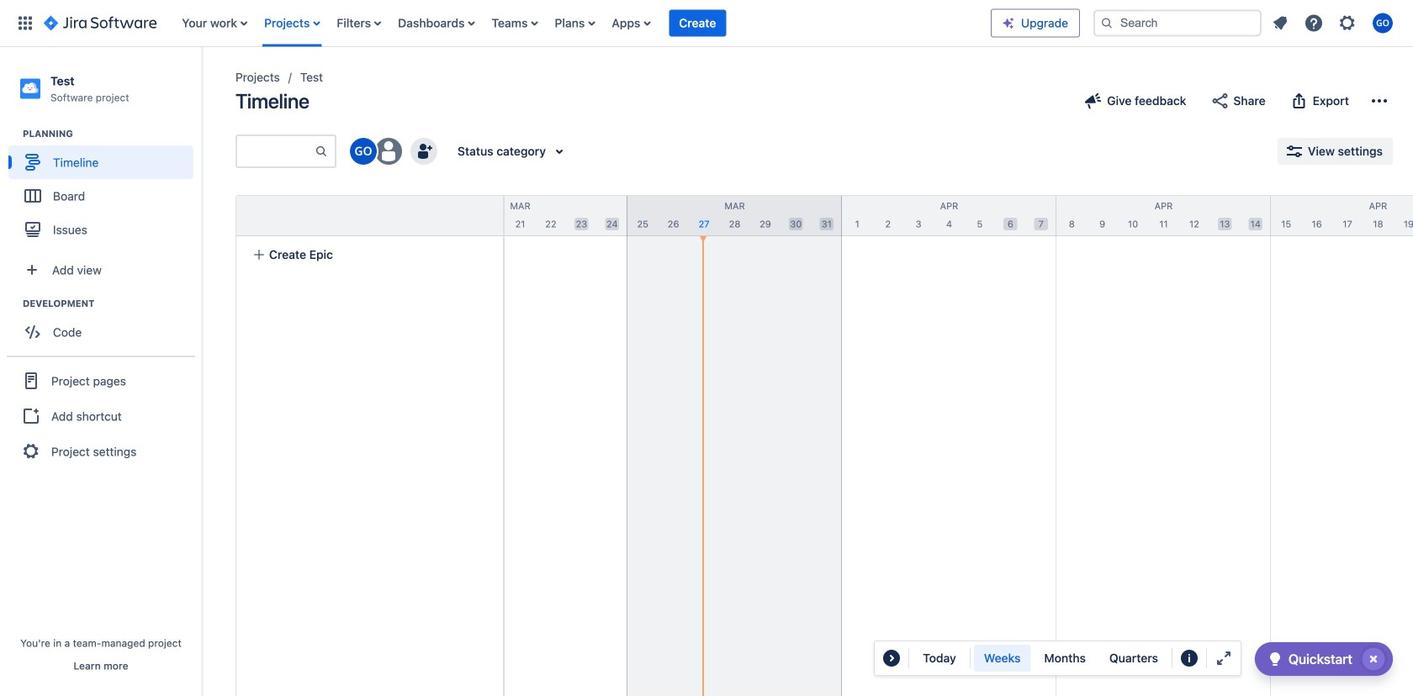 Task type: locate. For each thing, give the bounding box(es) containing it.
list item
[[669, 0, 726, 47]]

banner
[[0, 0, 1413, 47]]

1 vertical spatial heading
[[23, 297, 201, 311]]

None search field
[[1094, 10, 1262, 37]]

settings image
[[1338, 13, 1358, 33]]

2 heading from the top
[[23, 297, 201, 311]]

0 horizontal spatial list
[[174, 0, 991, 47]]

group
[[8, 127, 201, 252], [8, 297, 201, 354], [7, 356, 195, 476], [974, 645, 1169, 672]]

4 column header from the left
[[842, 196, 1057, 236]]

enter full screen image
[[1214, 649, 1234, 669]]

appswitcher icon image
[[15, 13, 35, 33]]

sidebar navigation image
[[183, 67, 220, 101]]

list
[[174, 0, 991, 47], [1265, 8, 1403, 38]]

your profile and settings image
[[1373, 13, 1393, 33]]

heading for development image
[[23, 297, 201, 311]]

heading
[[23, 127, 201, 141], [23, 297, 201, 311]]

1 heading from the top
[[23, 127, 201, 141]]

column header
[[199, 196, 413, 236], [413, 196, 628, 236], [628, 196, 842, 236], [842, 196, 1057, 236], [1057, 196, 1271, 236], [1271, 196, 1413, 236]]

dismiss quickstart image
[[1360, 646, 1387, 673]]

row
[[236, 196, 503, 236]]

search image
[[1100, 16, 1114, 30]]

0 vertical spatial heading
[[23, 127, 201, 141]]

development image
[[3, 294, 23, 314]]

primary element
[[10, 0, 991, 47]]

Search field
[[1094, 10, 1262, 37]]

jira software image
[[44, 13, 157, 33], [44, 13, 157, 33]]

row group
[[236, 195, 503, 236]]

3 column header from the left
[[628, 196, 842, 236]]



Task type: describe. For each thing, give the bounding box(es) containing it.
row group inside timeline grid
[[236, 195, 503, 236]]

planning image
[[3, 124, 23, 144]]

help image
[[1304, 13, 1324, 33]]

check image
[[1265, 650, 1285, 670]]

sidebar element
[[0, 47, 202, 697]]

1 horizontal spatial list
[[1265, 8, 1403, 38]]

heading for planning 'icon'
[[23, 127, 201, 141]]

notifications image
[[1270, 13, 1291, 33]]

1 column header from the left
[[199, 196, 413, 236]]

5 column header from the left
[[1057, 196, 1271, 236]]

add people image
[[414, 141, 434, 162]]

legend image
[[1179, 649, 1200, 669]]

Search timeline text field
[[237, 136, 315, 167]]

export icon image
[[1289, 91, 1310, 111]]

6 column header from the left
[[1271, 196, 1413, 236]]

timeline grid
[[199, 195, 1413, 697]]

row inside row group
[[236, 196, 503, 236]]

2 column header from the left
[[413, 196, 628, 236]]



Task type: vqa. For each thing, say whether or not it's contained in the screenshot.
'Issue display range' group
no



